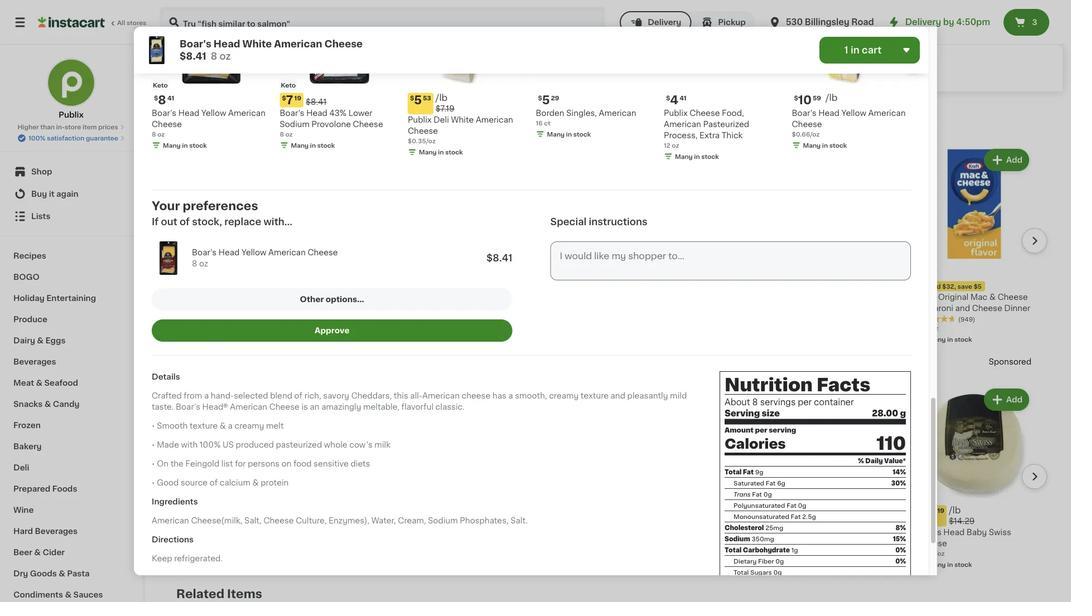 Task type: vqa. For each thing, say whether or not it's contained in the screenshot.
7.25 at the right bottom of page
yes



Task type: locate. For each thing, give the bounding box(es) containing it.
frozen link
[[7, 415, 136, 436]]

2 horizontal spatial of
[[294, 392, 302, 400]]

sodium down 7 at the left top of the page
[[280, 120, 310, 128]]

fat
[[743, 469, 754, 475], [766, 480, 776, 487], [752, 492, 762, 498], [787, 503, 796, 509], [791, 514, 801, 520]]

white up ovengold
[[242, 39, 272, 49]]

530 billingsley road button
[[768, 7, 874, 38]]

29 inside 13 29 /lb
[[197, 268, 205, 274]]

1 vertical spatial total
[[725, 547, 742, 554]]

sweet
[[473, 529, 497, 536]]

1 vertical spatial creamy
[[235, 422, 264, 430]]

dextrose
[[606, 41, 642, 49]]

1 left cart in the top right of the page
[[844, 45, 848, 55]]

3 button
[[1004, 9, 1049, 36]]

add button for 55
[[985, 150, 1028, 170]]

greenwise
[[670, 282, 713, 290], [793, 282, 837, 290]]

0 horizontal spatial texture
[[190, 422, 218, 430]]

directions
[[152, 536, 194, 544]]

0 horizontal spatial 41
[[167, 95, 174, 101]]

14 up 'chicken' at left
[[306, 507, 320, 519]]

lower right '43%'
[[348, 109, 372, 117]]

2 horizontal spatial turkey
[[470, 30, 497, 38]]

bakery down frozen
[[13, 443, 42, 451]]

cheese inside boar's head white american cheese
[[670, 533, 700, 541]]

1 horizontal spatial turkey
[[349, 57, 383, 67]]

ct inside group
[[738, 396, 746, 404]]

2 vertical spatial boar's head yellow american cheese 8 oz
[[793, 522, 907, 550]]

dry goods & pasta link
[[7, 563, 136, 585]]

• for • made with 100% us produced pasteurized whole cow's milk
[[152, 441, 155, 449]]

1 vertical spatial of
[[692, 53, 702, 60]]

if
[[152, 217, 159, 227]]

29 right 'boar's head yellow american cheese' image
[[197, 268, 205, 274]]

cheese inside publix cheese food, american pasteurized process, extra thick 12 oz
[[690, 109, 720, 117]]

white inside boar's head white american cheese $8.41 8 oz
[[242, 39, 272, 49]]

0g up 2.5g
[[798, 503, 806, 509]]

boar's inside boar's head ever roast chicken
[[300, 522, 324, 530]]

cart
[[862, 45, 882, 55]]

• for • smooth texture & a creamy melt
[[152, 422, 155, 430]]

1 • from the top
[[152, 422, 155, 430]]

white down $5.53 per pound original price: $7.19 element
[[451, 116, 474, 124]]

$8.41
[[180, 52, 206, 61], [306, 98, 326, 106], [486, 254, 512, 263]]

$0.82/oz
[[917, 551, 945, 557]]

0 horizontal spatial 13
[[183, 267, 196, 279]]

0 horizontal spatial ingredients
[[152, 498, 198, 506]]

1 greenwise from the left
[[670, 282, 713, 290]]

& right dairy
[[37, 337, 44, 345]]

provolone down '43%'
[[312, 120, 351, 128]]

I would like my shopper to... text field
[[550, 242, 911, 281]]

delivery for delivery
[[648, 18, 681, 26]]

2 horizontal spatial $8.41
[[486, 254, 512, 263]]

0 horizontal spatial a
[[204, 392, 209, 400]]

None search field
[[160, 7, 605, 38]]

1 horizontal spatial breast
[[499, 30, 524, 38]]

crafted from a hand-selected blend of rich, savory cheddars, this all-american cheese has a smooth, creamy texture and pleasantly mild taste. boar's head® american cheese is an amazingly meltable, flavorful classic.
[[152, 392, 687, 411]]

5 left 53
[[414, 95, 422, 106]]

american inside the $ 5 53 /lb $7.19 publix deli white american cheese $0.35/oz
[[476, 116, 513, 124]]

provolone inside '$ 7 19 $8.41 boar's head 43% lower sodium provolone cheese 8 oz'
[[312, 120, 351, 128]]

& left pasta at the left
[[59, 570, 65, 578]]

of down honey
[[692, 53, 702, 60]]

replace
[[224, 217, 261, 227]]

sodium inside '$ 7 19 $8.41 boar's head 43% lower sodium provolone cheese 8 oz'
[[280, 120, 310, 128]]

borden
[[536, 109, 564, 117]]

fat for total
[[743, 469, 754, 475]]

0 horizontal spatial lower
[[245, 282, 269, 290]]

publix for publix cheese food, american pasteurized process, extra thick 12 oz
[[664, 109, 688, 117]]

1 vertical spatial 19
[[937, 507, 944, 514]]

per up calories
[[755, 428, 767, 434]]

yellow up $13.29 per pound element
[[242, 249, 266, 257]]

bakery link
[[7, 436, 136, 457]]

0 vertical spatial per
[[798, 399, 812, 407]]

boar's inside boar's head white american cheese
[[670, 522, 695, 530]]

2 horizontal spatial 41
[[809, 507, 816, 514]]

turkey up (refinery
[[470, 30, 497, 38]]

• left made
[[152, 441, 155, 449]]

0 vertical spatial and
[[955, 304, 970, 312]]

cheese inside 13 19 /lb $14.29 boar's head baby swiss cheese $0.82/oz many in stock
[[917, 540, 947, 548]]

of right source
[[210, 479, 218, 487]]

0 horizontal spatial 5
[[414, 95, 422, 106]]

0 horizontal spatial 14
[[306, 507, 320, 519]]

%
[[858, 458, 864, 464]]

condiments & sauces link
[[7, 585, 136, 602]]

1 horizontal spatial 5
[[542, 95, 550, 106]]

boar's head yellow american cheese 8 oz down with...
[[192, 249, 338, 268]]

breast inside ingredients turkey breast water contains less than 1.5% of salt,sugar, sodium phosphate,dextrose, coated with: dextrose sea salt honey solids (refinery syrup honey) paprika,spices onion 2% or less of natural flavors, extractives of paprika and turmeric. read more
[[499, 30, 524, 38]]

contains
[[551, 30, 586, 38]]

13 left $14.29
[[923, 507, 936, 519]]

selected
[[234, 392, 268, 400]]

of up the is
[[294, 392, 302, 400]]

13 inside 13 19 /lb $14.29 boar's head baby swiss cheese $0.82/oz many in stock
[[923, 507, 936, 519]]

$8.41 inside boar's head white american cheese $8.41 8 oz
[[180, 52, 206, 61]]

$ inside '$ 7 19 $8.41 boar's head 43% lower sodium provolone cheese 8 oz'
[[282, 95, 286, 101]]

lean
[[715, 282, 734, 290]]

many
[[547, 131, 565, 137], [163, 143, 181, 149], [291, 143, 309, 149], [803, 143, 821, 149], [419, 149, 437, 156], [675, 154, 693, 160], [187, 315, 205, 321], [311, 315, 329, 321], [928, 337, 946, 343], [187, 555, 205, 561], [681, 555, 699, 561], [805, 555, 822, 561], [928, 562, 946, 568]]

0 vertical spatial breast
[[499, 30, 524, 38]]

produce
[[13, 316, 47, 324]]

bakery inside bakery link
[[13, 443, 42, 451]]

1 horizontal spatial of
[[210, 479, 218, 487]]

& right beer
[[34, 549, 41, 557]]

44%
[[226, 282, 243, 290]]

0 horizontal spatial breast
[[386, 57, 419, 67]]

beer
[[13, 549, 32, 557]]

head inside 12 $14.39 boar's head sweet slice® smoked ham
[[450, 529, 471, 536]]

less
[[588, 30, 607, 38], [672, 53, 690, 60]]

1 vertical spatial 1
[[733, 396, 736, 404]]

14 up beef
[[676, 267, 690, 279]]

/lb up the $7.19
[[436, 94, 448, 103]]

per for servings
[[798, 399, 812, 407]]

condiments
[[13, 591, 63, 599]]

swiss
[[989, 529, 1011, 536]]

0 vertical spatial creamy
[[549, 392, 579, 400]]

0 vertical spatial of
[[180, 217, 190, 227]]

0 horizontal spatial and
[[611, 392, 625, 400]]

snacks & candy link
[[7, 394, 136, 415]]

cheese inside '$ 7 19 $8.41 boar's head 43% lower sodium provolone cheese 8 oz'
[[353, 120, 383, 128]]

bogo
[[13, 273, 39, 281]]

product group containing boar's head white american cheese
[[300, 147, 414, 325]]

2 greenwise from the left
[[793, 282, 837, 290]]

25mg
[[765, 525, 783, 531]]

0 horizontal spatial $ 8 41
[[154, 95, 174, 106]]

serving
[[769, 428, 796, 434]]

lower right 44%
[[245, 282, 269, 290]]

white down $8.41 element
[[720, 522, 742, 530]]

beverages down the dairy & eggs
[[13, 358, 56, 366]]

many in stock down boar's head white american cheese
[[681, 555, 725, 561]]

& left 'protein' at left bottom
[[252, 479, 259, 487]]

stock inside 7.25 oz many in stock
[[954, 337, 972, 343]]

12 down "process,"
[[664, 143, 670, 149]]

1 horizontal spatial 1
[[844, 45, 848, 55]]

deli inside the $ 5 53 /lb $7.19 publix deli white american cheese $0.35/oz
[[434, 116, 449, 124]]

0 horizontal spatial 1
[[733, 396, 736, 404]]

ingredients for ingredients turkey breast water contains less than 1.5% of salt,sugar, sodium phosphate,dextrose, coated with: dextrose sea salt honey solids (refinery syrup honey) paprika,spices onion 2% or less of natural flavors, extractives of paprika and turmeric. read more
[[470, 19, 516, 27]]

/lb inside the $ 5 53 /lb $7.19 publix deli white american cheese $0.35/oz
[[436, 94, 448, 103]]

white inside the $ 5 53 /lb $7.19 publix deli white american cheese $0.35/oz
[[451, 116, 474, 124]]

boar's inside 12 $14.39 boar's head sweet slice® smoked ham
[[423, 529, 448, 536]]

beef
[[670, 293, 688, 301]]

13 for 13 19 /lb $14.29 boar's head baby swiss cheese $0.82/oz many in stock
[[923, 507, 936, 519]]

boar's inside boar's head white american cheese $8.41 8 oz
[[180, 39, 211, 49]]

salt,sugar,
[[661, 30, 702, 38]]

boar's head yellow american cheese 8 oz down $15.99
[[152, 109, 265, 137]]

0g for fiber
[[775, 559, 784, 565]]

110
[[877, 435, 906, 453]]

$0.66/oz down 10
[[792, 131, 820, 137]]

13 inside 13 29 /lb
[[183, 267, 196, 279]]

special
[[550, 217, 586, 227]]

smooth,
[[515, 392, 547, 400]]

made
[[157, 441, 179, 449]]

white inside boar's head white american cheese $0.66/oz
[[349, 282, 372, 290]]

1 vertical spatial and
[[611, 392, 625, 400]]

and left "pleasantly" in the bottom right of the page
[[611, 392, 625, 400]]

1
[[844, 45, 848, 55], [733, 396, 736, 404]]

5 inside the $ 5 53 /lb $7.19 publix deli white american cheese $0.35/oz
[[414, 95, 422, 106]]

related
[[176, 588, 224, 600]]

of right "out"
[[180, 217, 190, 227]]

product group containing 14
[[300, 387, 414, 565]]

2 0% from the top
[[895, 559, 906, 565]]

$ inside $ 4 41
[[666, 95, 670, 101]]

value*
[[884, 458, 906, 464]]

1 horizontal spatial of
[[649, 30, 659, 38]]

1 horizontal spatial eggs
[[820, 293, 840, 301]]

0 vertical spatial 19
[[294, 95, 301, 101]]

fat left 9g
[[743, 469, 754, 475]]

4 • from the top
[[152, 479, 155, 487]]

100% down 'higher'
[[29, 135, 45, 141]]

8%
[[896, 525, 906, 531]]

sensitive
[[314, 460, 349, 468]]

provolone
[[312, 120, 351, 128], [208, 293, 247, 301]]

boar's inside boar's head yellow american cheese $0.66/oz
[[792, 109, 816, 117]]

3 • from the top
[[152, 460, 155, 468]]

0%
[[895, 547, 906, 554], [895, 559, 906, 565]]

& right mac
[[989, 293, 996, 301]]

• for • on the feingold list for persons on food sensitive diets
[[152, 460, 155, 468]]

your preferences
[[152, 201, 258, 212]]

1 for 1 in cart
[[844, 45, 848, 55]]

$14.39
[[455, 517, 481, 525]]

less down honey
[[672, 53, 690, 60]]

eggs right brown
[[820, 293, 840, 301]]

polyunsaturated
[[734, 503, 785, 509]]

/lb right 59
[[826, 94, 838, 103]]

bakery inside publix bakery plain sliced bagels
[[572, 282, 600, 290]]

head inside boar's head white american cheese $0.66/oz
[[326, 282, 347, 290]]

1 0% from the top
[[895, 547, 906, 554]]

cheese(milk,
[[191, 517, 242, 525]]

1 horizontal spatial 4
[[670, 95, 678, 106]]

delivery up salt,sugar,
[[648, 18, 681, 26]]

100% satisfaction guarantee
[[29, 135, 118, 141]]

1 vertical spatial per
[[755, 428, 767, 434]]

food
[[293, 460, 312, 468]]

bakery left hoagie
[[449, 282, 476, 290]]

1 vertical spatial of
[[294, 392, 302, 400]]

with
[[263, 116, 292, 128]]

0 horizontal spatial keto
[[153, 82, 168, 88]]

of down the honey)
[[548, 64, 558, 72]]

bagels
[[547, 293, 573, 301]]

many down "process,"
[[675, 154, 693, 160]]

13 for 13 29 /lb
[[183, 267, 196, 279]]

stock
[[573, 131, 591, 137], [189, 143, 207, 149], [317, 143, 335, 149], [829, 143, 847, 149], [445, 149, 463, 156], [701, 154, 719, 160], [214, 315, 231, 321], [337, 315, 355, 321], [954, 337, 972, 343], [214, 555, 231, 561], [708, 555, 725, 561], [831, 555, 849, 561], [954, 562, 972, 568]]

an
[[310, 403, 319, 411]]

cholesterol 25mg
[[725, 525, 783, 531]]

turkey up $1.00/oz
[[176, 533, 203, 541]]

1 vertical spatial 12
[[429, 507, 442, 519]]

delivery inside button
[[648, 18, 681, 26]]

&
[[989, 293, 996, 301], [37, 337, 44, 345], [36, 379, 42, 387], [44, 401, 51, 408], [220, 422, 226, 430], [252, 479, 259, 487], [34, 549, 41, 557], [59, 570, 65, 578], [65, 591, 71, 599]]

1 horizontal spatial $ 8 41
[[796, 507, 816, 519]]

deli
[[434, 116, 449, 124], [13, 464, 29, 472]]

total
[[725, 469, 742, 475], [725, 547, 742, 554], [734, 570, 749, 576]]

1 horizontal spatial creamy
[[549, 392, 579, 400]]

1 horizontal spatial 100%
[[200, 441, 221, 449]]

white for boar's head white american cheese $0.66/oz
[[349, 282, 372, 290]]

bought
[[215, 116, 260, 128]]

1 horizontal spatial bakery
[[449, 282, 476, 290]]

lower inside the boar's head 44% lower sodium provolone cheese $0.83/oz
[[245, 282, 269, 290]]

publix inside publix bakery hoagie rolls 4 ct
[[423, 282, 447, 290]]

bakery inside publix bakery hoagie rolls 4 ct
[[449, 282, 476, 290]]

1 horizontal spatial greenwise
[[793, 282, 837, 290]]

$14.06 each (estimated) element
[[670, 266, 785, 280]]

$8.41 right 7 at the left top of the page
[[306, 98, 326, 106]]

bakery left plain
[[572, 282, 600, 290]]

1 horizontal spatial 14
[[676, 267, 690, 279]]

1 vertical spatial 4
[[423, 293, 427, 299]]

head inside boar's head white american cheese
[[697, 522, 718, 530]]

1 horizontal spatial 29
[[551, 95, 559, 101]]

• left on
[[152, 460, 155, 468]]

turkey for boar's head low sodium turkey $1.00/oz
[[176, 533, 203, 541]]

service type group
[[620, 11, 755, 33]]

12 inside 12 $14.39 boar's head sweet slice® smoked ham
[[429, 507, 442, 519]]

0 horizontal spatial bakery
[[13, 443, 42, 451]]

0 vertical spatial ingredients
[[470, 19, 516, 27]]

2 horizontal spatial 5
[[800, 267, 808, 279]]

1 in cart field
[[819, 37, 920, 64]]

2 horizontal spatial ct
[[738, 396, 746, 404]]

5 up brown
[[800, 267, 808, 279]]

1 vertical spatial less
[[672, 53, 690, 60]]

$5.53 per pound original price: $7.19 element
[[408, 93, 527, 115]]

1 horizontal spatial keto
[[281, 82, 296, 88]]

/lb up the boar's head 44% lower sodium provolone cheese $0.83/oz
[[209, 266, 221, 275]]

item carousel region
[[136, 0, 927, 168], [176, 142, 1047, 351], [176, 382, 1047, 583]]

1 vertical spatial 29
[[197, 268, 205, 274]]

boar's inside crafted from a hand-selected blend of rich, savory cheddars, this all-american cheese has a smooth, creamy texture and pleasantly mild taste. boar's head® american cheese is an amazingly meltable, flavorful classic.
[[176, 403, 200, 411]]

creamy inside crafted from a hand-selected blend of rich, savory cheddars, this all-american cheese has a smooth, creamy texture and pleasantly mild taste. boar's head® american cheese is an amazingly meltable, flavorful classic.
[[549, 392, 579, 400]]

0 horizontal spatial 12
[[429, 507, 442, 519]]

head inside boar's head ovengold roasted turkey breast $15.99 /lb 0.61 lb
[[225, 57, 251, 67]]

white up 'options...'
[[349, 282, 372, 290]]

1 horizontal spatial and
[[955, 304, 970, 312]]

of inside crafted from a hand-selected blend of rich, savory cheddars, this all-american cheese has a smooth, creamy texture and pleasantly mild taste. boar's head® american cheese is an amazingly meltable, flavorful classic.
[[294, 392, 302, 400]]

publix inside the $ 5 53 /lb $7.19 publix deli white american cheese $0.35/oz
[[408, 116, 432, 124]]

cheese inside the $ 5 53 /lb $7.19 publix deli white american cheese $0.35/oz
[[408, 127, 438, 135]]

deli up prepared
[[13, 464, 29, 472]]

product group
[[176, 147, 291, 325], [300, 147, 414, 325], [917, 147, 1031, 346], [176, 387, 291, 565], [300, 387, 414, 565], [423, 387, 538, 572], [547, 387, 661, 550], [670, 387, 785, 565], [793, 387, 908, 565], [917, 387, 1031, 572]]

$ inside $ 5 29
[[538, 95, 542, 101]]

yellow down $15.99
[[201, 109, 226, 117]]

sodium down cholesterol
[[725, 536, 750, 542]]

of
[[649, 30, 659, 38], [692, 53, 702, 60], [548, 64, 558, 72]]

/lb inside 13 29 /lb
[[209, 266, 221, 275]]

many down boar's head yellow american cheese $0.66/oz
[[803, 143, 821, 149]]

turkey right roasted
[[349, 57, 383, 67]]

from
[[184, 392, 202, 400]]

less up with:
[[588, 30, 607, 38]]

$10.59 per pound element
[[792, 93, 911, 108]]

american inside boar's head yellow american cheese $0.66/oz
[[868, 109, 906, 117]]

cheese inside crafted from a hand-selected blend of rich, savory cheddars, this all-american cheese has a smooth, creamy texture and pleasantly mild taste. boar's head® american cheese is an amazingly meltable, flavorful classic.
[[269, 403, 299, 411]]

1 vertical spatial ct
[[429, 293, 435, 299]]

41 inside $ 4 41
[[680, 95, 687, 101]]

• left smooth
[[152, 422, 155, 430]]

lower inside '$ 7 19 $8.41 boar's head 43% lower sodium provolone cheese 8 oz'
[[348, 109, 372, 117]]

deli down the $7.19
[[434, 116, 449, 124]]

0 vertical spatial 13
[[183, 267, 196, 279]]

greenwise inside greenwise lean ground beef
[[670, 282, 713, 290]]

$0.35/oz
[[408, 138, 436, 144]]

and up (949) on the right
[[955, 304, 970, 312]]

1 horizontal spatial deli
[[434, 116, 449, 124]]

$8.41 up hoagie
[[486, 254, 512, 263]]

2 • from the top
[[152, 441, 155, 449]]

1 vertical spatial ingredients
[[152, 498, 198, 506]]

total up saturated
[[725, 469, 742, 475]]

mac
[[970, 293, 987, 301]]

0 vertical spatial texture
[[581, 392, 609, 400]]

thick
[[722, 132, 743, 139]]

100% left us
[[200, 441, 221, 449]]

beverages up 'cider'
[[35, 528, 78, 536]]

0 vertical spatial ct
[[544, 120, 551, 126]]

add for 55
[[1006, 156, 1022, 164]]

$ 8 41
[[154, 95, 174, 106], [796, 507, 816, 519]]

0 horizontal spatial provolone
[[208, 293, 247, 301]]

• smooth texture & a creamy melt
[[152, 422, 284, 430]]

& inside beer & cider link
[[34, 549, 41, 557]]

yellow down $10.59 per pound element
[[841, 109, 866, 117]]

goods
[[30, 570, 57, 578]]

many in stock down $0.35/oz
[[419, 149, 463, 156]]

0 horizontal spatial delivery
[[648, 18, 681, 26]]

1 vertical spatial breast
[[386, 57, 419, 67]]

boar's head white american cheese
[[670, 522, 782, 541]]

water
[[526, 30, 549, 38]]

$8.41 up $15.99
[[180, 52, 206, 61]]

a up us
[[228, 422, 233, 430]]

0 vertical spatial 4
[[670, 95, 678, 106]]

smoked
[[423, 540, 455, 548]]

2 vertical spatial ct
[[738, 396, 746, 404]]

& inside the kraft original mac & cheese macaroni and cheese dinner
[[989, 293, 996, 301]]

0 horizontal spatial turkey
[[176, 533, 203, 541]]

• left good in the left bottom of the page
[[152, 479, 155, 487]]

a right from
[[204, 392, 209, 400]]

total down dietary
[[734, 570, 749, 576]]

publix inside publix cheese food, american pasteurized process, extra thick 12 oz
[[664, 109, 688, 117]]

sodium inside ingredients turkey breast water contains less than 1.5% of salt,sugar, sodium phosphate,dextrose, coated with: dextrose sea salt honey solids (refinery syrup honey) paprika,spices onion 2% or less of natural flavors, extractives of paprika and turmeric. read more
[[704, 30, 733, 38]]

per for amount
[[755, 428, 767, 434]]

0 horizontal spatial 19
[[294, 95, 301, 101]]

0 vertical spatial total
[[725, 469, 742, 475]]

many in stock down borden singles, american 16 ct
[[547, 131, 591, 137]]

beverages
[[13, 358, 56, 366], [35, 528, 78, 536]]

phosphate,dextrose,
[[470, 41, 551, 49]]

process,
[[664, 132, 698, 139]]

1 horizontal spatial 19
[[937, 507, 944, 514]]

0 horizontal spatial greenwise
[[670, 282, 713, 290]]

1 vertical spatial $ 8 41
[[796, 507, 816, 519]]

1 horizontal spatial $0.66/oz
[[792, 131, 820, 137]]

produce link
[[7, 309, 136, 330]]

trans
[[734, 492, 751, 498]]

total for saturated fat 6g
[[725, 469, 742, 475]]

many down 7.25 on the right
[[928, 337, 946, 343]]

this
[[394, 392, 408, 400]]

save
[[957, 283, 972, 290]]

/lb inside 13 19 /lb $14.29 boar's head baby swiss cheese $0.82/oz many in stock
[[949, 506, 961, 515]]

and inside crafted from a hand-selected blend of rich, savory cheddars, this all-american cheese has a smooth, creamy texture and pleasantly mild taste. boar's head® american cheese is an amazingly meltable, flavorful classic.
[[611, 392, 625, 400]]

ingredients inside ingredients turkey breast water contains less than 1.5% of salt,sugar, sodium phosphate,dextrose, coated with: dextrose sea salt honey solids (refinery syrup honey) paprika,spices onion 2% or less of natural flavors, extractives of paprika and turmeric. read more
[[470, 19, 516, 27]]

1 horizontal spatial 12
[[664, 143, 670, 149]]

2 vertical spatial total
[[734, 570, 749, 576]]

many down $0.82/oz
[[928, 562, 946, 568]]

head inside boar's head yellow american cheese $0.66/oz
[[818, 109, 839, 117]]

1 horizontal spatial lower
[[348, 109, 372, 117]]

publix logo image
[[47, 58, 96, 107]]

43%
[[329, 109, 346, 117]]

$ inside $ 10 59
[[794, 95, 798, 101]]

delivery left by on the right of the page
[[905, 18, 941, 26]]

lists link
[[7, 205, 136, 228]]

& left sauces
[[65, 591, 71, 599]]

0 vertical spatial 100%
[[29, 135, 45, 141]]

head inside boar's head low sodium turkey $1.00/oz
[[203, 522, 224, 530]]

salt.
[[511, 517, 528, 525]]

$0.66/oz down other
[[300, 304, 328, 310]]

buy
[[31, 190, 47, 198]]

0 horizontal spatial 29
[[197, 268, 205, 274]]

add for 15
[[266, 396, 282, 404]]

head inside '$ 7 19 $8.41 boar's head 43% lower sodium provolone cheese 8 oz'
[[306, 109, 327, 117]]

1 vertical spatial eggs
[[45, 337, 66, 345]]

creamy
[[549, 392, 579, 400], [235, 422, 264, 430]]

dinner
[[1004, 304, 1030, 312]]

1 horizontal spatial 41
[[680, 95, 687, 101]]

oz inside boar's head white american cheese $8.41 8 oz
[[219, 52, 231, 61]]

a right has
[[508, 392, 513, 400]]

$14.29
[[949, 517, 975, 525]]

turkey inside boar's head low sodium turkey $1.00/oz
[[176, 533, 203, 541]]

0 horizontal spatial $0.66/oz
[[300, 304, 328, 310]]

0 vertical spatial deli
[[434, 116, 449, 124]]

ingredients up 15
[[152, 498, 198, 506]]

creamy up produced
[[235, 422, 264, 430]]

100%
[[29, 135, 45, 141], [200, 441, 221, 449]]

41
[[167, 95, 174, 101], [680, 95, 687, 101], [809, 507, 816, 514]]

1 horizontal spatial per
[[798, 399, 812, 407]]

american inside boar's head white american cheese $8.41 8 oz
[[274, 39, 322, 49]]

$8.41 element
[[670, 506, 785, 520]]

beer & cider link
[[7, 542, 136, 563]]

turmeric.
[[608, 64, 645, 72]]

1 horizontal spatial texture
[[581, 392, 609, 400]]

& left candy on the left bottom
[[44, 401, 51, 408]]

white inside boar's head white american cheese
[[720, 522, 742, 530]]

sodium inside boar's head low sodium turkey $1.00/oz
[[244, 522, 274, 530]]

2 horizontal spatial bakery
[[572, 282, 600, 290]]

total fat 9g
[[725, 469, 763, 475]]

sodium right "low"
[[244, 522, 274, 530]]

total up dietary
[[725, 547, 742, 554]]

2 vertical spatial of
[[210, 479, 218, 487]]

1 horizontal spatial less
[[672, 53, 690, 60]]

product group containing 12
[[423, 387, 538, 572]]

0 horizontal spatial of
[[180, 217, 190, 227]]



Task type: describe. For each thing, give the bounding box(es) containing it.
in inside 1 in cart field
[[851, 45, 859, 55]]

american inside boar's head white american cheese $0.66/oz
[[374, 282, 411, 290]]

many down boar's head white american cheese
[[681, 555, 699, 561]]

many down "$0.83/oz"
[[187, 315, 205, 321]]

0 horizontal spatial of
[[548, 64, 558, 72]]

servings
[[760, 399, 796, 407]]

yellow left 8% in the right of the page
[[843, 522, 868, 530]]

blend
[[270, 392, 292, 400]]

boar's inside boar's head ovengold roasted turkey breast $15.99 /lb 0.61 lb
[[191, 57, 223, 67]]

& up us
[[220, 422, 226, 430]]

wine link
[[7, 500, 136, 521]]

many down $0.35/oz
[[419, 149, 437, 156]]

0 vertical spatial 14
[[676, 267, 690, 279]]

syrup
[[506, 53, 529, 60]]

19 inside '$ 7 19 $8.41 boar's head 43% lower sodium provolone cheese 8 oz'
[[294, 95, 301, 101]]

turkey for boar's head ovengold roasted turkey breast $15.99 /lb 0.61 lb
[[349, 57, 383, 67]]

$ 5 29
[[538, 95, 559, 106]]

head inside boar's head white american cheese $8.41 8 oz
[[214, 39, 240, 49]]

29 inside $ 5 29
[[551, 95, 559, 101]]

add button for 15
[[244, 390, 287, 410]]

many inside 7.25 oz many in stock
[[928, 337, 946, 343]]

5 for $ 5 53 /lb $7.19 publix deli white american cheese $0.35/oz
[[414, 95, 422, 106]]

in inside 13 19 /lb $14.29 boar's head baby swiss cheese $0.82/oz many in stock
[[947, 562, 953, 568]]

delivery by 4:50pm
[[905, 18, 990, 26]]

2 horizontal spatial of
[[692, 53, 702, 60]]

stock inside 13 19 /lb $14.29 boar's head baby swiss cheese $0.82/oz many in stock
[[954, 562, 972, 568]]

9g
[[755, 469, 763, 475]]

1 for 1 ct
[[733, 396, 736, 404]]

boar's head yellow american cheese 8 oz inside product group
[[793, 522, 907, 550]]

and inside the kraft original mac & cheese macaroni and cheese dinner
[[955, 304, 970, 312]]

87
[[562, 268, 569, 274]]

special instructions
[[550, 217, 648, 227]]

dry goods & pasta
[[13, 570, 90, 578]]

boar's head yellow american cheese image
[[152, 242, 185, 275]]

many down borden
[[547, 131, 565, 137]]

guarantee
[[86, 135, 118, 141]]

product group containing 8
[[793, 387, 908, 565]]

eggs inside 5 greenwise organic large brown eggs
[[820, 293, 840, 301]]

fat left 2.5g
[[791, 514, 801, 520]]

8 inside boar's head white american cheese $8.41 8 oz
[[211, 52, 217, 61]]

by
[[943, 18, 954, 26]]

smooth
[[157, 422, 188, 430]]

2 horizontal spatial keto
[[795, 495, 809, 501]]

$12.19 per pound original price: $14.39 element
[[423, 506, 538, 527]]

slice®
[[499, 529, 523, 536]]

often
[[176, 116, 212, 128]]

source
[[181, 479, 208, 487]]

all
[[117, 20, 125, 26]]

$1.00/oz
[[176, 544, 203, 550]]

item carousel region containing 13
[[176, 142, 1047, 351]]

19 inside 13 19 /lb $14.29 boar's head baby swiss cheese $0.82/oz many in stock
[[937, 507, 944, 514]]

american inside borden singles, american 16 ct
[[599, 109, 636, 117]]

cheese inside boar's head white american cheese $8.41 8 oz
[[324, 39, 363, 49]]

$0.66/oz for yellow
[[792, 131, 820, 137]]

& inside the meat & seafood link
[[36, 379, 42, 387]]

fat for saturated
[[766, 480, 776, 487]]

59
[[813, 95, 821, 101]]

$ inside product group
[[796, 507, 800, 514]]

/lb inside $10.59 per pound element
[[826, 94, 838, 103]]

borden singles, american 16 ct
[[536, 109, 636, 126]]

7
[[286, 95, 293, 106]]

many down "with"
[[291, 143, 309, 149]]

spend $32, save $5
[[920, 283, 982, 290]]

0 vertical spatial boar's head yellow american cheese 8 oz
[[152, 109, 265, 137]]

1 horizontal spatial a
[[228, 422, 233, 430]]

cheese inside the boar's head 44% lower sodium provolone cheese $0.83/oz
[[249, 293, 280, 301]]

us
[[223, 441, 234, 449]]

boar's head 44% lower sodium provolone cheese $0.83/oz
[[176, 282, 280, 310]]

provolone inside the boar's head 44% lower sodium provolone cheese $0.83/oz
[[208, 293, 247, 301]]

$8.41 inside '$ 7 19 $8.41 boar's head 43% lower sodium provolone cheese 8 oz'
[[306, 98, 326, 106]]

many in stock up approve on the bottom left
[[311, 315, 355, 321]]

related items
[[176, 588, 262, 600]]

cheese inside boar's head white american cheese $0.66/oz
[[300, 293, 330, 301]]

12 inside publix cheese food, american pasteurized process, extra thick 12 oz
[[664, 143, 670, 149]]

melt
[[266, 422, 284, 430]]

cheese
[[462, 392, 490, 400]]

item carousel region containing 15
[[176, 382, 1047, 583]]

meat & seafood
[[13, 379, 78, 387]]

many in stock down boar's head yellow american cheese $0.66/oz
[[803, 143, 847, 149]]

many down $1.00/oz
[[187, 555, 205, 561]]

wine
[[13, 507, 34, 514]]

many in stock down often
[[163, 143, 207, 149]]

$14.59 per pound element
[[300, 506, 414, 520]]

$32,
[[942, 283, 956, 290]]

greenwise inside 5 greenwise organic large brown eggs
[[793, 282, 837, 290]]

$15.99 per pound element
[[176, 506, 291, 520]]

publix for publix bakery hoagie rolls 4 ct
[[423, 282, 447, 290]]

add for 12
[[512, 396, 529, 404]]

hard beverages
[[13, 528, 78, 536]]

ct inside borden singles, american 16 ct
[[544, 120, 551, 126]]

4:50pm
[[956, 18, 990, 26]]

100% inside "button"
[[29, 135, 45, 141]]

baby
[[967, 529, 987, 536]]

for
[[235, 460, 246, 468]]

$13.29 per pound element
[[176, 266, 291, 280]]

many up approve on the bottom left
[[311, 315, 329, 321]]

product group containing 1 ct
[[670, 387, 785, 565]]

increment quantity of boar's head white american cheese image
[[764, 393, 778, 407]]

350mg
[[752, 536, 774, 542]]

bakery for plain
[[572, 282, 600, 290]]

boar's inside 13 19 /lb $14.29 boar's head baby swiss cheese $0.82/oz many in stock
[[917, 529, 941, 536]]

delivery for delivery by 4:50pm
[[905, 18, 941, 26]]

you
[[244, 356, 268, 368]]

1 vertical spatial boar's head yellow american cheese 8 oz
[[192, 249, 338, 268]]

coated
[[553, 41, 582, 49]]

many in stock down extra
[[675, 154, 719, 160]]

white for boar's head white american cheese
[[720, 522, 742, 530]]

culture,
[[296, 517, 327, 525]]

5 inside 5 greenwise organic large brown eggs
[[800, 267, 808, 279]]

yellow inside boar's head yellow american cheese $0.66/oz
[[841, 109, 866, 117]]

0% for total carbohydrate 1g
[[895, 547, 906, 554]]

cream,
[[398, 517, 426, 525]]

$0.66/oz for white
[[300, 304, 328, 310]]

product group containing 15
[[176, 387, 291, 565]]

14 inside 'element'
[[306, 507, 320, 519]]

$ inside $ 14
[[672, 268, 676, 274]]

daily
[[865, 458, 883, 464]]

meltable,
[[363, 403, 399, 411]]

$ inside the $ 5 53 /lb $7.19 publix deli white american cheese $0.35/oz
[[410, 95, 414, 101]]

sugars
[[750, 570, 772, 576]]

turkey inside ingredients turkey breast water contains less than 1.5% of salt,sugar, sodium phosphate,dextrose, coated with: dextrose sea salt honey solids (refinery syrup honey) paprika,spices onion 2% or less of natural flavors, extractives of paprika and turmeric. read more
[[470, 30, 497, 38]]

breast inside boar's head ovengold roasted turkey breast $15.99 /lb 0.61 lb
[[386, 57, 419, 67]]

$ inside $ 2 87
[[549, 268, 553, 274]]

all-
[[410, 392, 422, 400]]

0% for dietary fiber 0g
[[895, 559, 906, 565]]

ground
[[736, 282, 766, 290]]

ct inside publix bakery hoagie rolls 4 ct
[[429, 293, 435, 299]]

fat for trans
[[752, 492, 762, 498]]

5 for $ 5 29
[[542, 95, 550, 106]]

15%
[[893, 536, 906, 542]]

cheese inside boar's head yellow american cheese $0.66/oz
[[792, 120, 822, 128]]

many in stock down '$ 7 19 $8.41 boar's head 43% lower sodium provolone cheese 8 oz'
[[291, 143, 335, 149]]

14%
[[893, 469, 906, 475]]

about 8
[[725, 399, 758, 407]]

prepared
[[13, 485, 50, 493]]

greenwise lean ground beef
[[670, 282, 766, 301]]

lists
[[31, 213, 50, 220]]

the
[[170, 460, 183, 468]]

many down often
[[163, 143, 181, 149]]

in inside 7.25 oz many in stock
[[947, 337, 953, 343]]

oz inside publix cheese food, american pasteurized process, extra thick 12 oz
[[672, 143, 679, 149]]

brown
[[793, 293, 818, 301]]

feingold
[[185, 460, 219, 468]]

meat
[[13, 379, 34, 387]]

0 horizontal spatial eggs
[[45, 337, 66, 345]]

ever
[[349, 522, 366, 530]]

3
[[1032, 18, 1037, 26]]

many inside 13 19 /lb $14.29 boar's head baby swiss cheese $0.82/oz many in stock
[[928, 562, 946, 568]]

picked for you
[[176, 356, 268, 368]]

2 vertical spatial $8.41
[[486, 254, 512, 263]]

fat up monounsaturated
[[787, 503, 796, 509]]

0g for fat
[[763, 492, 772, 498]]

read
[[470, 75, 491, 83]]

ovengold
[[254, 57, 302, 67]]

& inside 'snacks & candy' link
[[44, 401, 51, 408]]

$ 4 41
[[666, 95, 687, 106]]

many in stock down "$0.83/oz"
[[187, 315, 231, 321]]

16
[[536, 120, 543, 126]]

add button for 14
[[368, 390, 411, 410]]

taste.
[[152, 403, 174, 411]]

many down 2.5g
[[805, 555, 822, 561]]

oz inside '$ 7 19 $8.41 boar's head 43% lower sodium provolone cheese 8 oz'
[[285, 131, 293, 137]]

higher than in-store item prices
[[18, 124, 118, 130]]

2 horizontal spatial a
[[508, 392, 513, 400]]

boar's head yellow american cheese $0.66/oz
[[792, 109, 906, 137]]

% daily value*
[[858, 458, 906, 464]]

publix for publix bakery plain sliced bagels
[[547, 282, 570, 290]]

read more button
[[470, 73, 514, 84]]

1 vertical spatial beverages
[[35, 528, 78, 536]]

30%
[[891, 480, 906, 487]]

/lb inside boar's head ovengold roasted turkey breast $15.99 /lb 0.61 lb
[[226, 69, 240, 79]]

head inside boar's head ever roast chicken
[[326, 522, 347, 530]]

add for 14
[[389, 396, 405, 404]]

organic
[[839, 282, 870, 290]]

2
[[553, 267, 560, 279]]

oz inside 7.25 oz many in stock
[[931, 325, 939, 332]]

$ 7 19 $8.41 boar's head 43% lower sodium provolone cheese 8 oz
[[280, 95, 383, 137]]

1 vertical spatial 100%
[[200, 441, 221, 449]]

ingredients for ingredients
[[152, 498, 198, 506]]

bakery for hoagie
[[449, 282, 476, 290]]

item carousel region containing 8
[[136, 0, 927, 168]]

crafted
[[152, 392, 182, 400]]

sodium inside the boar's head 44% lower sodium provolone cheese $0.83/oz
[[176, 293, 206, 301]]

boar's inside the boar's head 44% lower sodium provolone cheese $0.83/oz
[[176, 282, 201, 290]]

kraft original mac & cheese macaroni and cheese dinner
[[917, 293, 1030, 312]]

0 vertical spatial less
[[588, 30, 607, 38]]

seafood
[[44, 379, 78, 387]]

more
[[493, 75, 514, 83]]

0g for sugars
[[773, 570, 782, 576]]

$13.19 per pound original price: $14.29 element
[[917, 506, 1031, 527]]

protein
[[261, 479, 289, 487]]

boar's inside '$ 7 19 $8.41 boar's head 43% lower sodium provolone cheese 8 oz'
[[280, 109, 304, 117]]

options...
[[326, 296, 364, 304]]

0 vertical spatial of
[[649, 30, 659, 38]]

4 inside publix bakery hoagie rolls 4 ct
[[423, 293, 427, 299]]

& inside condiments & sauces link
[[65, 591, 71, 599]]

american inside boar's head white american cheese
[[744, 522, 782, 530]]

many in stock down $1.00/oz
[[187, 555, 231, 561]]

water,
[[371, 517, 396, 525]]

texture inside crafted from a hand-selected blend of rich, savory cheddars, this all-american cheese has a smooth, creamy texture and pleasantly mild taste. boar's head® american cheese is an amazingly meltable, flavorful classic.
[[581, 392, 609, 400]]

head inside 13 19 /lb $14.29 boar's head baby swiss cheese $0.82/oz many in stock
[[943, 529, 965, 536]]

0 horizontal spatial deli
[[13, 464, 29, 472]]

publix for publix
[[59, 111, 84, 119]]

recipes
[[13, 252, 46, 260]]

dietary
[[734, 559, 757, 565]]

sodium up smoked
[[428, 517, 458, 525]]

mild
[[670, 392, 687, 400]]

calcium
[[220, 479, 250, 487]]

white for boar's head white american cheese $8.41 8 oz
[[242, 39, 272, 49]]

head inside the boar's head 44% lower sodium provolone cheese $0.83/oz
[[203, 282, 224, 290]]

$7.19 original price: $8.41 element
[[280, 93, 399, 108]]

total for dietary fiber 0g
[[725, 547, 742, 554]]

holiday entertaining link
[[7, 288, 136, 309]]

many in stock down 2.5g
[[805, 555, 849, 561]]

• good source of calcium & protein
[[152, 479, 289, 487]]

& inside dairy & eggs link
[[37, 337, 44, 345]]

add button for 12
[[491, 390, 534, 410]]

singles,
[[566, 109, 597, 117]]

(refinery
[[470, 53, 504, 60]]

nutrition facts
[[725, 377, 870, 394]]

0 vertical spatial beverages
[[13, 358, 56, 366]]

instacart logo image
[[38, 16, 105, 29]]

• for • good source of calcium & protein
[[152, 479, 155, 487]]

boar's inside boar's head white american cheese $0.66/oz
[[300, 282, 324, 290]]

carbohydrate
[[743, 547, 790, 554]]

american inside publix cheese food, american pasteurized process, extra thick 12 oz
[[664, 120, 701, 128]]

boar's inside boar's head low sodium turkey $1.00/oz
[[176, 522, 201, 530]]



